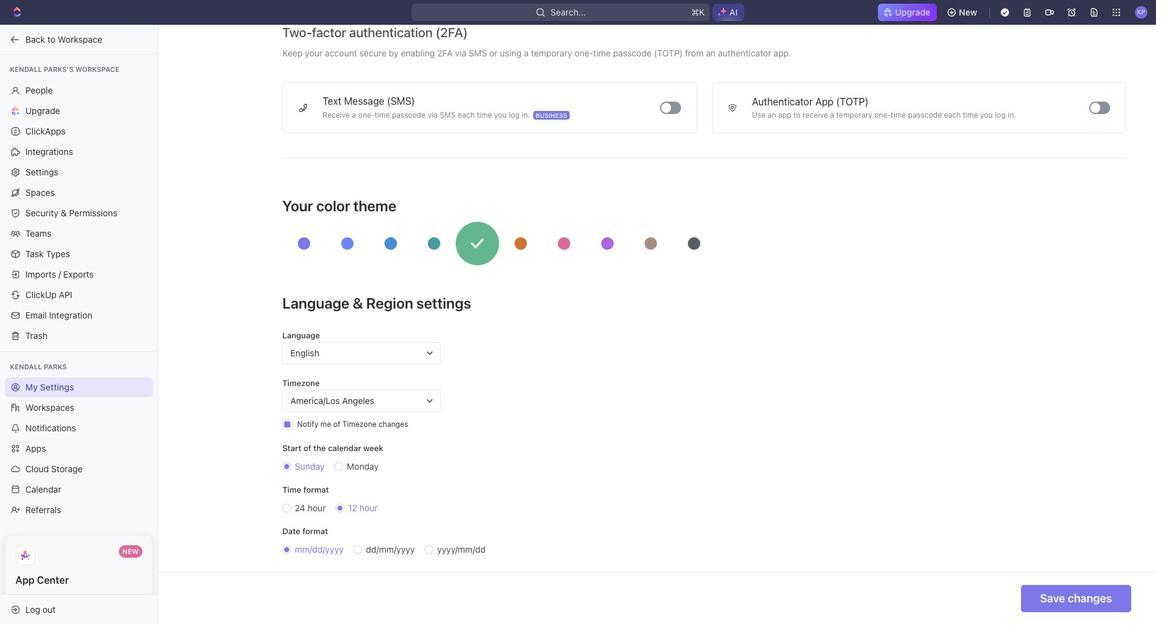 Task type: describe. For each thing, give the bounding box(es) containing it.
24
[[295, 503, 305, 513]]

1 vertical spatial settings
[[40, 382, 74, 392]]

calendar
[[328, 443, 361, 453]]

0 horizontal spatial app
[[15, 574, 35, 586]]

notifications link
[[5, 418, 153, 438]]

imports / exports link
[[5, 264, 153, 284]]

integrations link
[[5, 142, 153, 161]]

kp button
[[1132, 2, 1152, 22]]

0 horizontal spatial an
[[706, 48, 716, 58]]

or
[[490, 48, 498, 58]]

24 hour
[[295, 503, 326, 513]]

0 horizontal spatial upgrade
[[25, 105, 60, 116]]

date
[[283, 526, 301, 536]]

clickapps link
[[5, 121, 153, 141]]

log out
[[25, 604, 56, 614]]

teams link
[[5, 223, 153, 243]]

sms inside text message (sms) receive a one-time passcode via sms each time you log in. business
[[440, 110, 456, 120]]

kp
[[1138, 8, 1146, 16]]

a inside text message (sms) receive a one-time passcode via sms each time you log in. business
[[352, 110, 356, 120]]

workspace for back to workspace
[[58, 34, 102, 44]]

12
[[348, 503, 357, 513]]

calendar link
[[5, 480, 153, 499]]

an inside authenticator app (totp) use an app to receive a temporary one-time passcode each time you log in.
[[768, 110, 777, 120]]

two-
[[283, 25, 312, 40]]

available on business plans or higher element
[[534, 111, 570, 120]]

integrations
[[25, 146, 73, 156]]

time format
[[283, 485, 329, 495]]

using
[[500, 48, 522, 58]]

text
[[323, 95, 342, 107]]

security & permissions link
[[5, 203, 153, 223]]

two-factor authentication (2fa)
[[283, 25, 468, 40]]

authenticator
[[718, 48, 772, 58]]

text message (sms) receive a one-time passcode via sms each time you log in. business
[[323, 95, 568, 120]]

1 vertical spatial upgrade link
[[5, 101, 153, 121]]

via inside text message (sms) receive a one-time passcode via sms each time you log in. business
[[428, 110, 438, 120]]

america/los angeles button
[[283, 390, 441, 412]]

1 horizontal spatial via
[[455, 48, 467, 58]]

1 horizontal spatial sms
[[469, 48, 487, 58]]

email integration link
[[5, 305, 153, 325]]

each inside authenticator app (totp) use an app to receive a temporary one-time passcode each time you log in.
[[945, 110, 961, 120]]

0 horizontal spatial changes
[[379, 420, 409, 429]]

apps
[[25, 443, 46, 454]]

hour for 12 hour
[[360, 503, 378, 513]]

spaces
[[25, 187, 55, 197]]

task types
[[25, 248, 70, 259]]

start
[[283, 443, 302, 453]]

your
[[283, 197, 313, 214]]

exports
[[63, 269, 94, 279]]

ai
[[730, 7, 738, 17]]

notify
[[297, 420, 319, 429]]

settings
[[417, 294, 471, 312]]

& for security
[[61, 207, 67, 218]]

parks's
[[44, 65, 74, 73]]

authenticator
[[753, 96, 813, 107]]

email
[[25, 310, 47, 320]]

types
[[46, 248, 70, 259]]

integration
[[49, 310, 92, 320]]

angeles
[[342, 395, 375, 406]]

factor
[[312, 25, 346, 40]]

time
[[283, 485, 301, 495]]

week
[[364, 443, 384, 453]]

notifications
[[25, 423, 76, 433]]

keep
[[283, 48, 303, 58]]

you inside authenticator app (totp) use an app to receive a temporary one-time passcode each time you log in.
[[981, 110, 994, 120]]

⌘k
[[692, 7, 705, 17]]

passcode inside authenticator app (totp) use an app to receive a temporary one-time passcode each time you log in.
[[909, 110, 943, 120]]

to inside authenticator app (totp) use an app to receive a temporary one-time passcode each time you log in.
[[794, 110, 801, 120]]

you inside text message (sms) receive a one-time passcode via sms each time you log in. business
[[494, 110, 507, 120]]

0 horizontal spatial of
[[304, 443, 311, 453]]

0 horizontal spatial temporary
[[531, 48, 573, 58]]

1 horizontal spatial one-
[[575, 48, 594, 58]]

permissions
[[69, 207, 117, 218]]

my
[[25, 382, 38, 392]]

0 vertical spatial settings
[[25, 166, 58, 177]]

format for 24 hour
[[304, 485, 329, 495]]

in. inside text message (sms) receive a one-time passcode via sms each time you log in. business
[[522, 110, 530, 120]]

/
[[58, 269, 61, 279]]

workspaces link
[[5, 398, 153, 418]]

1 horizontal spatial passcode
[[613, 48, 652, 58]]

authenticator app (totp) use an app to receive a temporary one-time passcode each time you log in.
[[753, 96, 1017, 120]]

region
[[367, 294, 414, 312]]

kendall for my settings
[[10, 362, 42, 370]]

by
[[389, 48, 399, 58]]

teams
[[25, 228, 51, 238]]

spaces link
[[5, 182, 153, 202]]

me
[[321, 420, 331, 429]]

log inside text message (sms) receive a one-time passcode via sms each time you log in. business
[[509, 110, 520, 120]]

2fa
[[438, 48, 453, 58]]

& for language
[[353, 294, 363, 312]]

temporary inside authenticator app (totp) use an app to receive a temporary one-time passcode each time you log in.
[[837, 110, 873, 120]]

receive
[[323, 110, 350, 120]]

(2fa)
[[436, 25, 468, 40]]

in. inside authenticator app (totp) use an app to receive a temporary one-time passcode each time you log in.
[[1009, 110, 1017, 120]]

workspaces
[[25, 402, 74, 413]]

kendall parks's workspace
[[10, 65, 119, 73]]

passcode inside text message (sms) receive a one-time passcode via sms each time you log in. business
[[392, 110, 426, 120]]

log out button
[[5, 600, 147, 619]]



Task type: locate. For each thing, give the bounding box(es) containing it.
2 kendall from the top
[[10, 362, 42, 370]]

1 vertical spatial app
[[15, 574, 35, 586]]

of left 'the' at bottom left
[[304, 443, 311, 453]]

sunday
[[295, 461, 325, 472]]

imports / exports
[[25, 269, 94, 279]]

keep your account secure by enabling 2fa via sms or using a temporary one-time passcode (totp) from an authenticator app.
[[283, 48, 792, 58]]

a right using
[[524, 48, 529, 58]]

clickup
[[25, 289, 57, 300]]

trash link
[[5, 326, 153, 345]]

1 horizontal spatial upgrade link
[[878, 4, 937, 21]]

monday
[[347, 461, 379, 472]]

back
[[25, 34, 45, 44]]

2 log from the left
[[996, 110, 1006, 120]]

1 horizontal spatial in.
[[1009, 110, 1017, 120]]

1 horizontal spatial (totp)
[[837, 96, 869, 107]]

back to workspace button
[[5, 29, 147, 49]]

each inside text message (sms) receive a one-time passcode via sms each time you log in. business
[[458, 110, 475, 120]]

clickapps
[[25, 125, 66, 136]]

email integration
[[25, 310, 92, 320]]

app center
[[15, 574, 69, 586]]

0 vertical spatial app
[[816, 96, 834, 107]]

upgrade link down people link
[[5, 101, 153, 121]]

1 vertical spatial temporary
[[837, 110, 873, 120]]

my settings
[[25, 382, 74, 392]]

an left app
[[768, 110, 777, 120]]

1 vertical spatial new
[[123, 547, 139, 555]]

(totp) inside authenticator app (totp) use an app to receive a temporary one-time passcode each time you log in.
[[837, 96, 869, 107]]

1 horizontal spatial of
[[334, 420, 341, 429]]

1 you from the left
[[494, 110, 507, 120]]

0 vertical spatial workspace
[[58, 34, 102, 44]]

from
[[686, 48, 704, 58]]

new button
[[942, 2, 985, 22]]

0 horizontal spatial hour
[[308, 503, 326, 513]]

an right from
[[706, 48, 716, 58]]

0 vertical spatial an
[[706, 48, 716, 58]]

2 you from the left
[[981, 110, 994, 120]]

1 horizontal spatial hour
[[360, 503, 378, 513]]

1 vertical spatial &
[[353, 294, 363, 312]]

new inside button
[[960, 7, 978, 17]]

workspace inside the back to workspace button
[[58, 34, 102, 44]]

1 horizontal spatial app
[[816, 96, 834, 107]]

1 horizontal spatial changes
[[1069, 592, 1113, 605]]

trash
[[25, 330, 48, 341]]

0 horizontal spatial you
[[494, 110, 507, 120]]

hour right the 12 at the bottom left of page
[[360, 503, 378, 513]]

cloud
[[25, 464, 49, 474]]

security
[[25, 207, 58, 218]]

1 language from the top
[[283, 294, 350, 312]]

business
[[536, 112, 568, 119]]

hour right 24 on the bottom left of page
[[308, 503, 326, 513]]

color
[[316, 197, 350, 214]]

the
[[314, 443, 326, 453]]

to right app
[[794, 110, 801, 120]]

dd/mm/yyyy
[[366, 544, 415, 555]]

1 vertical spatial format
[[303, 526, 328, 536]]

app.
[[774, 48, 792, 58]]

& left region
[[353, 294, 363, 312]]

1 horizontal spatial &
[[353, 294, 363, 312]]

0 horizontal spatial a
[[352, 110, 356, 120]]

a down the message
[[352, 110, 356, 120]]

of right me
[[334, 420, 341, 429]]

timezone up 'america/los'
[[283, 378, 320, 388]]

changes up week
[[379, 420, 409, 429]]

1 vertical spatial workspace
[[75, 65, 119, 73]]

format
[[304, 485, 329, 495], [303, 526, 328, 536]]

1 vertical spatial language
[[283, 330, 320, 340]]

message
[[344, 95, 385, 107]]

date format
[[283, 526, 328, 536]]

1 vertical spatial upgrade
[[25, 105, 60, 116]]

2 hour from the left
[[360, 503, 378, 513]]

0 vertical spatial &
[[61, 207, 67, 218]]

hour for 24 hour
[[308, 503, 326, 513]]

search...
[[551, 7, 586, 17]]

task
[[25, 248, 44, 259]]

0 horizontal spatial one-
[[359, 110, 375, 120]]

my settings link
[[5, 377, 153, 397]]

a inside authenticator app (totp) use an app to receive a temporary one-time passcode each time you log in.
[[831, 110, 835, 120]]

secure
[[360, 48, 387, 58]]

0 horizontal spatial via
[[428, 110, 438, 120]]

notify me of timezone changes
[[297, 420, 409, 429]]

storage
[[51, 464, 83, 474]]

0 horizontal spatial timezone
[[283, 378, 320, 388]]

log
[[25, 604, 40, 614]]

1 horizontal spatial an
[[768, 110, 777, 120]]

1 horizontal spatial upgrade
[[896, 7, 931, 17]]

app up the receive
[[816, 96, 834, 107]]

english
[[291, 348, 319, 358]]

1 log from the left
[[509, 110, 520, 120]]

& right security
[[61, 207, 67, 218]]

one- inside authenticator app (totp) use an app to receive a temporary one-time passcode each time you log in.
[[875, 110, 891, 120]]

1 in. from the left
[[522, 110, 530, 120]]

one-
[[575, 48, 594, 58], [359, 110, 375, 120], [875, 110, 891, 120]]

you
[[494, 110, 507, 120], [981, 110, 994, 120]]

apps link
[[5, 439, 153, 459]]

0 horizontal spatial passcode
[[392, 110, 426, 120]]

upgrade left new button
[[896, 7, 931, 17]]

2 horizontal spatial one-
[[875, 110, 891, 120]]

format up the 24 hour
[[304, 485, 329, 495]]

authentication
[[349, 25, 433, 40]]

0 horizontal spatial in.
[[522, 110, 530, 120]]

1 horizontal spatial log
[[996, 110, 1006, 120]]

12 hour
[[348, 503, 378, 513]]

2 in. from the left
[[1009, 110, 1017, 120]]

timezone down america/los angeles dropdown button
[[343, 420, 377, 429]]

0 vertical spatial temporary
[[531, 48, 573, 58]]

temporary right using
[[531, 48, 573, 58]]

0 vertical spatial via
[[455, 48, 467, 58]]

out
[[43, 604, 56, 614]]

0 vertical spatial changes
[[379, 420, 409, 429]]

format up "mm/dd/yyyy"
[[303, 526, 328, 536]]

0 vertical spatial format
[[304, 485, 329, 495]]

(sms)
[[387, 95, 415, 107]]

parks
[[44, 362, 67, 370]]

changes right save at the bottom right of the page
[[1069, 592, 1113, 605]]

0 vertical spatial (totp)
[[654, 48, 683, 58]]

save changes button
[[1022, 585, 1132, 612]]

0 vertical spatial kendall
[[10, 65, 42, 73]]

0 vertical spatial language
[[283, 294, 350, 312]]

1 vertical spatial of
[[304, 443, 311, 453]]

0 vertical spatial sms
[[469, 48, 487, 58]]

api
[[59, 289, 72, 300]]

to right back on the left top of page
[[47, 34, 55, 44]]

save changes
[[1041, 592, 1113, 605]]

& inside 'link'
[[61, 207, 67, 218]]

0 vertical spatial new
[[960, 7, 978, 17]]

workspace for kendall parks's workspace
[[75, 65, 119, 73]]

kendall
[[10, 65, 42, 73], [10, 362, 42, 370]]

0 horizontal spatial sms
[[440, 110, 456, 120]]

app inside authenticator app (totp) use an app to receive a temporary one-time passcode each time you log in.
[[816, 96, 834, 107]]

language & region settings
[[283, 294, 471, 312]]

1 vertical spatial (totp)
[[837, 96, 869, 107]]

to inside button
[[47, 34, 55, 44]]

save
[[1041, 592, 1066, 605]]

a right the receive
[[831, 110, 835, 120]]

language
[[283, 294, 350, 312], [283, 330, 320, 340]]

1 kendall from the top
[[10, 65, 42, 73]]

0 horizontal spatial log
[[509, 110, 520, 120]]

1 vertical spatial kendall
[[10, 362, 42, 370]]

start of the calendar week
[[283, 443, 384, 453]]

1 horizontal spatial temporary
[[837, 110, 873, 120]]

passcode
[[613, 48, 652, 58], [392, 110, 426, 120], [909, 110, 943, 120]]

new
[[960, 7, 978, 17], [123, 547, 139, 555]]

2 language from the top
[[283, 330, 320, 340]]

1 vertical spatial to
[[794, 110, 801, 120]]

1 horizontal spatial new
[[960, 7, 978, 17]]

temporary right the receive
[[837, 110, 873, 120]]

0 vertical spatial of
[[334, 420, 341, 429]]

1 horizontal spatial timezone
[[343, 420, 377, 429]]

1 hour from the left
[[308, 503, 326, 513]]

upgrade up the clickapps
[[25, 105, 60, 116]]

2 each from the left
[[945, 110, 961, 120]]

an
[[706, 48, 716, 58], [768, 110, 777, 120]]

1 vertical spatial sms
[[440, 110, 456, 120]]

referrals
[[25, 504, 61, 515]]

0 horizontal spatial (totp)
[[654, 48, 683, 58]]

sms
[[469, 48, 487, 58], [440, 110, 456, 120]]

1 horizontal spatial you
[[981, 110, 994, 120]]

2 horizontal spatial a
[[831, 110, 835, 120]]

0 vertical spatial to
[[47, 34, 55, 44]]

imports
[[25, 269, 56, 279]]

workspace up people link
[[75, 65, 119, 73]]

temporary
[[531, 48, 573, 58], [837, 110, 873, 120]]

1 each from the left
[[458, 110, 475, 120]]

1 horizontal spatial a
[[524, 48, 529, 58]]

kendall up my
[[10, 362, 42, 370]]

0 horizontal spatial to
[[47, 34, 55, 44]]

one- inside text message (sms) receive a one-time passcode via sms each time you log in. business
[[359, 110, 375, 120]]

1 horizontal spatial to
[[794, 110, 801, 120]]

theme
[[354, 197, 397, 214]]

format for mm/dd/yyyy
[[303, 526, 328, 536]]

kendall for people
[[10, 65, 42, 73]]

upgrade link left new button
[[878, 4, 937, 21]]

0 vertical spatial timezone
[[283, 378, 320, 388]]

timezone
[[283, 378, 320, 388], [343, 420, 377, 429]]

language for language
[[283, 330, 320, 340]]

workspace up kendall parks's workspace at left
[[58, 34, 102, 44]]

0 horizontal spatial upgrade link
[[5, 101, 153, 121]]

1 vertical spatial changes
[[1069, 592, 1113, 605]]

0 vertical spatial upgrade
[[896, 7, 931, 17]]

settings down 'parks'
[[40, 382, 74, 392]]

language for language & region settings
[[283, 294, 350, 312]]

0 horizontal spatial each
[[458, 110, 475, 120]]

app
[[779, 110, 792, 120]]

settings up spaces
[[25, 166, 58, 177]]

changes inside button
[[1069, 592, 1113, 605]]

time
[[594, 48, 611, 58], [375, 110, 390, 120], [477, 110, 492, 120], [891, 110, 907, 120], [964, 110, 979, 120]]

1 vertical spatial an
[[768, 110, 777, 120]]

cloud storage
[[25, 464, 83, 474]]

mm/dd/yyyy
[[295, 544, 344, 555]]

app left 'center' at bottom
[[15, 574, 35, 586]]

your
[[305, 48, 323, 58]]

1 horizontal spatial each
[[945, 110, 961, 120]]

0 horizontal spatial &
[[61, 207, 67, 218]]

kendall up people
[[10, 65, 42, 73]]

log inside authenticator app (totp) use an app to receive a temporary one-time passcode each time you log in.
[[996, 110, 1006, 120]]

your color theme
[[283, 197, 397, 214]]

1 vertical spatial timezone
[[343, 420, 377, 429]]

center
[[37, 574, 69, 586]]

0 horizontal spatial new
[[123, 547, 139, 555]]

upgrade
[[896, 7, 931, 17], [25, 105, 60, 116]]

people
[[25, 85, 53, 95]]

settings link
[[5, 162, 153, 182]]

1 vertical spatial via
[[428, 110, 438, 120]]

2 horizontal spatial passcode
[[909, 110, 943, 120]]

0 vertical spatial upgrade link
[[878, 4, 937, 21]]

ai button
[[713, 4, 745, 21]]

account
[[325, 48, 357, 58]]



Task type: vqa. For each thing, say whether or not it's contained in the screenshot.
tree at the left inside the the Sidebar "navigation"
no



